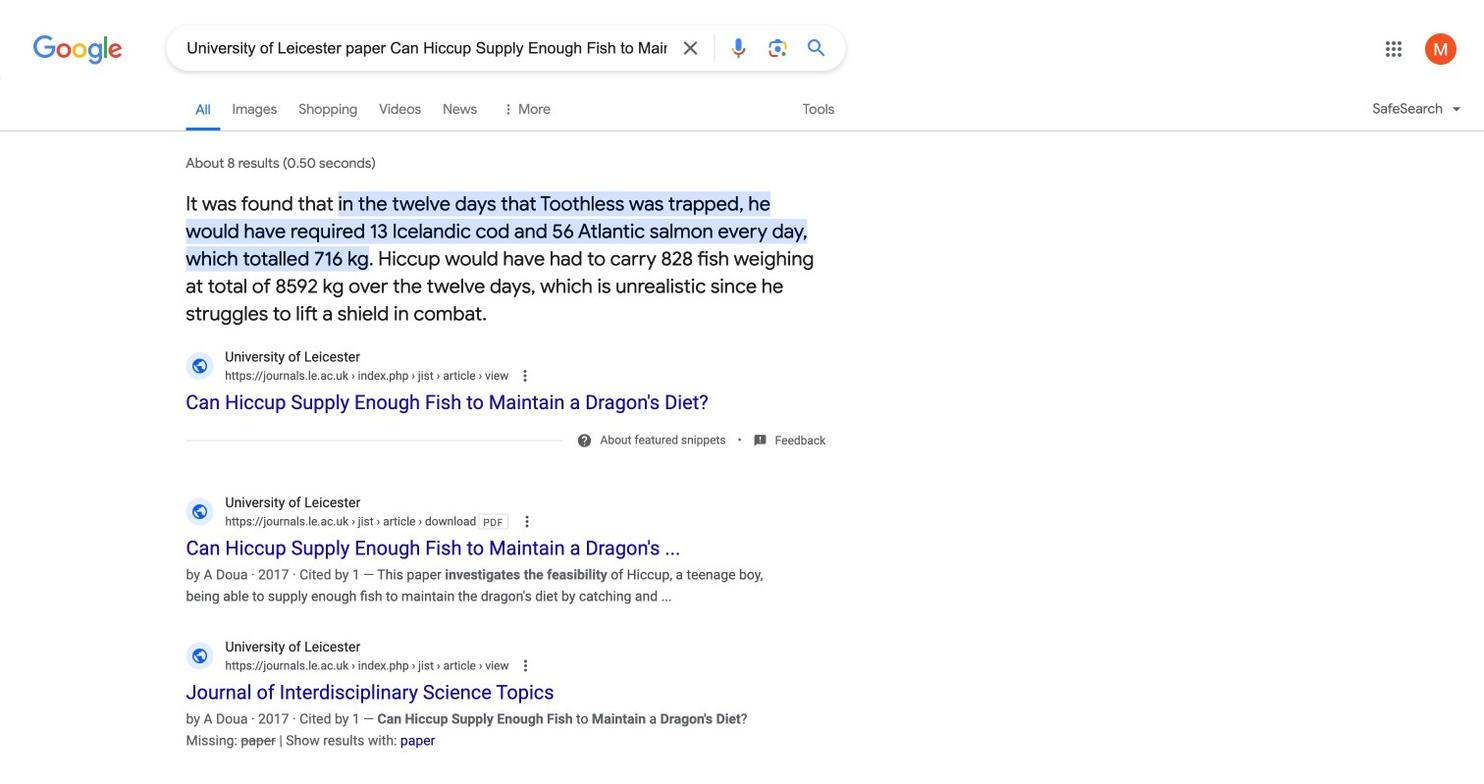 Task type: locate. For each thing, give the bounding box(es) containing it.
None text field
[[349, 369, 509, 383], [225, 513, 476, 531], [349, 515, 476, 529], [225, 657, 509, 675], [349, 659, 509, 673], [349, 369, 509, 383], [225, 513, 476, 531], [349, 515, 476, 529], [225, 657, 509, 675], [349, 659, 509, 673]]

Search text field
[[187, 37, 667, 62]]

None text field
[[225, 367, 509, 385]]

None search field
[[0, 25, 846, 71]]

search by voice image
[[727, 36, 751, 60]]

navigation
[[0, 86, 1485, 142]]



Task type: vqa. For each thing, say whether or not it's contained in the screenshot.
the rightmost "you"
no



Task type: describe. For each thing, give the bounding box(es) containing it.
google image
[[33, 35, 123, 65]]

search by image image
[[766, 36, 790, 60]]



